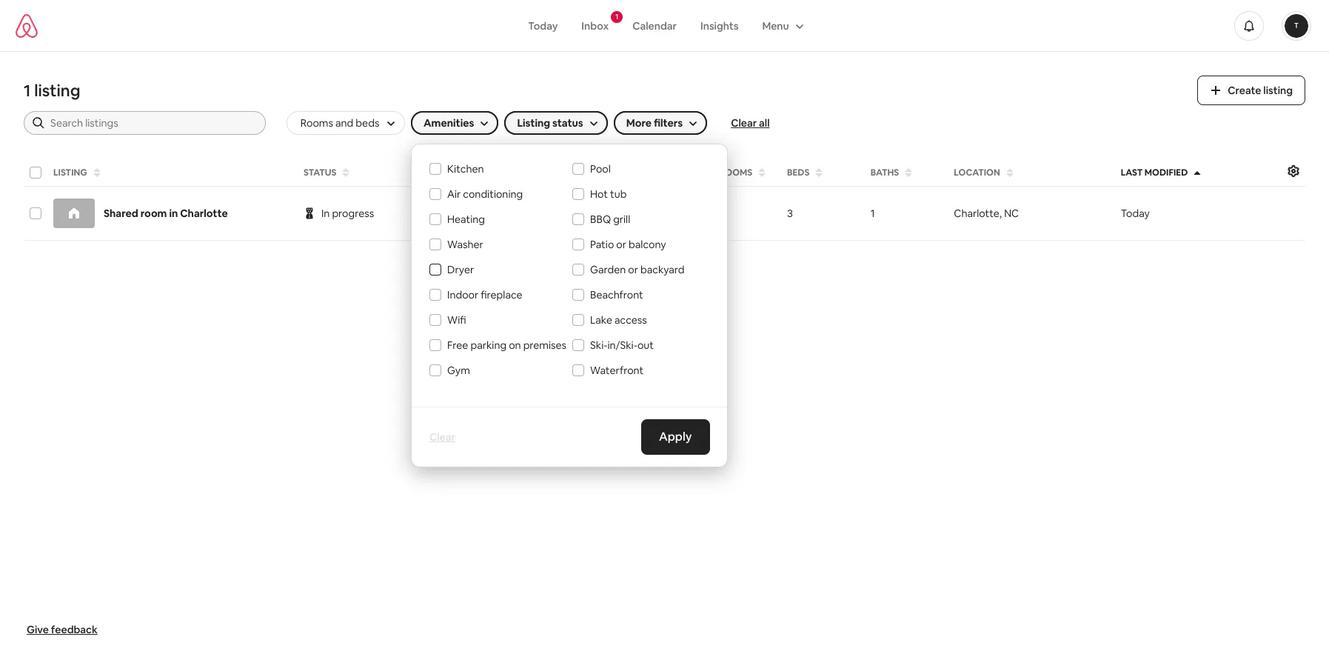 Task type: describe. For each thing, give the bounding box(es) containing it.
calendar
[[633, 19, 677, 32]]

status
[[304, 167, 337, 179]]

parking
[[471, 339, 507, 352]]

hot tub
[[590, 187, 627, 201]]

lake access
[[590, 313, 647, 327]]

beachfront
[[590, 288, 644, 302]]

air
[[447, 187, 461, 201]]

create listing link
[[1198, 76, 1306, 105]]

listing button
[[49, 162, 296, 183]]

bbq grill
[[590, 213, 631, 226]]

gym
[[447, 364, 470, 377]]

0 horizontal spatial today
[[528, 19, 558, 32]]

wifi
[[447, 313, 466, 327]]

shared room in charlotte
[[104, 207, 228, 220]]

bedrooms button
[[698, 162, 780, 183]]

access
[[615, 313, 647, 327]]

amenities button
[[411, 111, 499, 135]]

clear for clear
[[430, 430, 456, 444]]

apply button
[[641, 419, 710, 455]]

charlotte
[[180, 207, 228, 220]]

kitchen
[[447, 162, 484, 176]]

backyard
[[641, 263, 685, 276]]

free parking on premises
[[447, 339, 567, 352]]

1 listing
[[24, 80, 80, 101]]

indoor
[[447, 288, 479, 302]]

or for balcony
[[617, 238, 627, 251]]

1 listing heading
[[24, 80, 1180, 101]]

out
[[638, 339, 654, 352]]

waterfront
[[590, 364, 644, 377]]

grill
[[614, 213, 631, 226]]

room
[[141, 207, 167, 220]]

tub
[[611, 187, 627, 201]]

clear all button
[[731, 116, 770, 130]]

on
[[509, 339, 521, 352]]

last modified button
[[1117, 162, 1281, 183]]

last
[[1121, 167, 1143, 179]]

baths
[[871, 167, 900, 179]]

heating
[[447, 213, 485, 226]]

instant book button
[[596, 162, 695, 183]]

beds button
[[783, 162, 864, 183]]

last modified
[[1121, 167, 1188, 179]]

garden
[[590, 263, 626, 276]]

Search text field
[[50, 116, 256, 130]]

instant book
[[600, 167, 666, 179]]

free
[[447, 339, 468, 352]]

inbox
[[582, 19, 609, 32]]

location
[[954, 167, 1001, 179]]

patio or balcony
[[590, 238, 666, 251]]

beds
[[788, 167, 810, 179]]

instant
[[600, 167, 638, 179]]

menu
[[763, 19, 790, 32]]

in
[[169, 207, 178, 220]]

apply
[[659, 429, 692, 444]]

indoor fireplace
[[447, 288, 523, 302]]

charlotte, nc
[[954, 207, 1020, 220]]

give
[[27, 623, 49, 636]]

give feedback button
[[21, 617, 104, 642]]



Task type: locate. For each thing, give the bounding box(es) containing it.
air conditioning
[[447, 187, 523, 201]]

status button
[[299, 162, 444, 183]]

1 horizontal spatial 1
[[616, 11, 619, 21]]

3
[[788, 207, 793, 220]]

patio
[[590, 238, 614, 251]]

instant book off image
[[600, 207, 612, 219]]

in/ski-
[[608, 339, 638, 352]]

1 horizontal spatial today
[[1121, 207, 1150, 220]]

calendar link
[[621, 11, 689, 40]]

insights
[[701, 19, 739, 32]]

inbox 1 calendar
[[582, 11, 677, 32]]

give feedback
[[27, 623, 98, 636]]

1 for 1 listing
[[24, 80, 31, 101]]

create
[[1229, 84, 1262, 97]]

clear for clear all
[[731, 116, 757, 130]]

create listing
[[1229, 84, 1293, 97]]

listing
[[34, 80, 80, 101], [1264, 84, 1293, 97]]

0 vertical spatial clear
[[731, 116, 757, 130]]

baths button
[[867, 162, 947, 183]]

0 horizontal spatial 1
[[24, 80, 31, 101]]

insights link
[[689, 11, 751, 40]]

all
[[759, 116, 770, 130]]

0 vertical spatial 1
[[616, 11, 619, 21]]

garden or backyard
[[590, 263, 685, 276]]

bbq
[[590, 213, 611, 226]]

clear all
[[731, 116, 770, 130]]

today link
[[517, 11, 570, 40]]

shared
[[104, 207, 138, 220]]

charlotte,
[[954, 207, 1002, 220]]

or for backyard
[[628, 263, 639, 276]]

lake
[[590, 313, 613, 327]]

0 horizontal spatial listing
[[34, 80, 80, 101]]

listing for create listing
[[1264, 84, 1293, 97]]

clear
[[731, 116, 757, 130], [430, 430, 456, 444]]

clear inside the apply dialog
[[430, 430, 456, 444]]

1 for 1
[[871, 207, 875, 220]]

bedrooms
[[703, 167, 753, 179]]

in progress
[[321, 207, 374, 220]]

balcony
[[629, 238, 666, 251]]

apply dialog
[[411, 144, 728, 467]]

location button
[[950, 162, 1114, 183]]

today
[[528, 19, 558, 32], [1121, 207, 1150, 220]]

0 horizontal spatial clear
[[430, 430, 456, 444]]

listing for 1 listing
[[34, 80, 80, 101]]

listing
[[53, 167, 87, 179]]

finish link
[[452, 201, 503, 226]]

feedback
[[51, 623, 98, 636]]

or right 'garden'
[[628, 263, 639, 276]]

0 vertical spatial or
[[617, 238, 627, 251]]

today down last
[[1121, 207, 1150, 220]]

or
[[617, 238, 627, 251], [628, 263, 639, 276]]

ski-in/ski-out
[[590, 339, 654, 352]]

1 vertical spatial today
[[1121, 207, 1150, 220]]

clear button
[[424, 424, 462, 450]]

hot
[[590, 187, 608, 201]]

1 horizontal spatial listing
[[1264, 84, 1293, 97]]

dryer
[[447, 263, 474, 276]]

1 horizontal spatial or
[[628, 263, 639, 276]]

progress
[[332, 207, 374, 220]]

0 vertical spatial today
[[528, 19, 558, 32]]

1
[[616, 11, 619, 21], [24, 80, 31, 101], [871, 207, 875, 220]]

1 vertical spatial or
[[628, 263, 639, 276]]

today left inbox
[[528, 19, 558, 32]]

modified
[[1145, 167, 1188, 179]]

1 vertical spatial 1
[[24, 80, 31, 101]]

premises
[[524, 339, 567, 352]]

book
[[640, 167, 666, 179]]

in
[[321, 207, 330, 220]]

1 horizontal spatial clear
[[731, 116, 757, 130]]

amenities
[[424, 116, 474, 130]]

ski-
[[590, 339, 608, 352]]

menu button
[[751, 11, 813, 40]]

fireplace
[[481, 288, 523, 302]]

or right patio at left top
[[617, 238, 627, 251]]

0 horizontal spatial or
[[617, 238, 627, 251]]

clear down gym
[[430, 430, 456, 444]]

2 vertical spatial 1
[[871, 207, 875, 220]]

off
[[618, 207, 633, 220]]

conditioning
[[463, 187, 523, 201]]

nc
[[1005, 207, 1020, 220]]

main navigation menu image
[[1285, 14, 1309, 37]]

pool
[[590, 162, 611, 176]]

1 vertical spatial clear
[[430, 430, 456, 444]]

finish
[[464, 207, 491, 220]]

2 horizontal spatial 1
[[871, 207, 875, 220]]

clear left all
[[731, 116, 757, 130]]

1 inside inbox 1 calendar
[[616, 11, 619, 21]]

washer
[[447, 238, 484, 251]]



Task type: vqa. For each thing, say whether or not it's contained in the screenshot.
conditioning
yes



